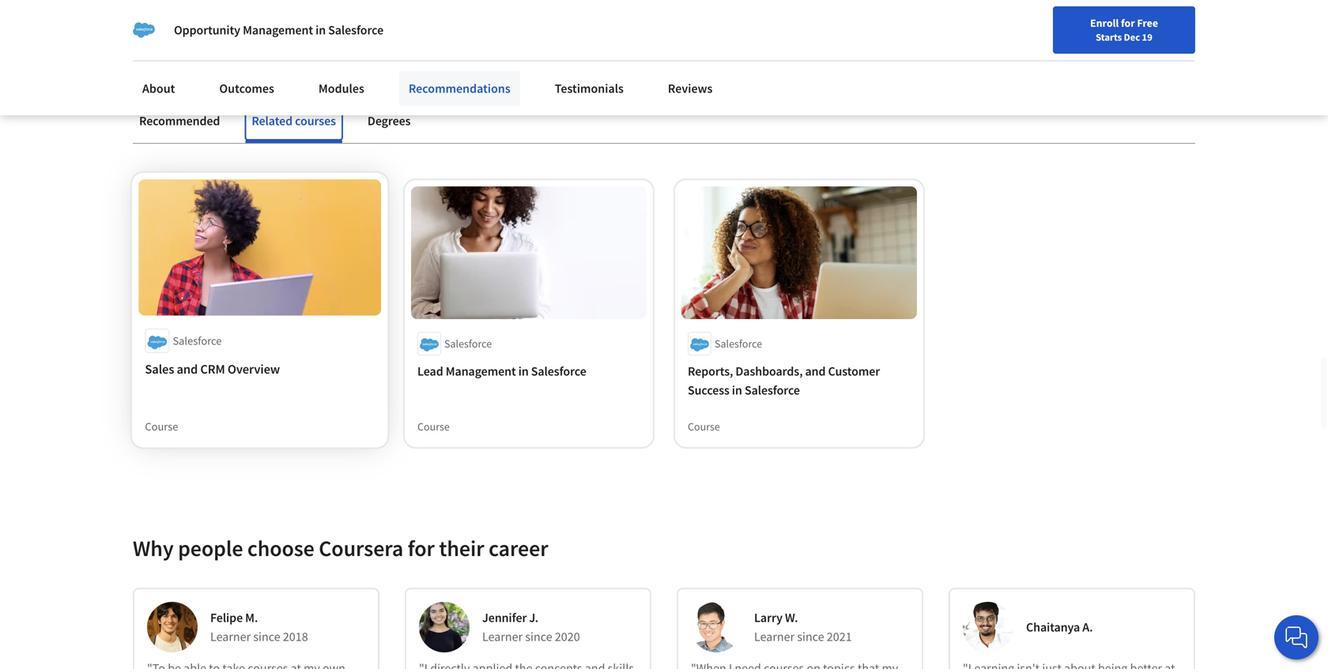 Task type: describe. For each thing, give the bounding box(es) containing it.
reports, dashboards, and customer success in salesforce link
[[688, 362, 911, 400]]

starts
[[1096, 31, 1122, 43]]

outcomes link
[[210, 71, 284, 106]]

0 horizontal spatial and
[[177, 362, 198, 378]]

for inside enroll for free starts dec 19
[[1121, 16, 1135, 30]]

m.
[[245, 610, 258, 626]]

management for opportunity
[[243, 22, 313, 38]]

2021
[[827, 629, 852, 645]]

chaitanya a.
[[1026, 620, 1093, 636]]

reports,
[[688, 364, 733, 379]]

reports, dashboards, and customer success in salesforce
[[688, 364, 880, 398]]

about
[[142, 81, 175, 96]]

larry
[[754, 610, 783, 626]]

since for j.
[[525, 629, 552, 645]]

w.
[[785, 610, 798, 626]]

you're
[[296, 49, 357, 76]]

19
[[1142, 31, 1153, 43]]

testimonials link
[[545, 71, 633, 106]]

recommended button
[[133, 102, 226, 140]]

salesforce image
[[133, 19, 155, 41]]

a.
[[1083, 620, 1093, 636]]

lead
[[418, 364, 443, 379]]

degrees
[[368, 113, 411, 129]]

and inside reports, dashboards, and customer success in salesforce
[[805, 364, 826, 379]]

english button
[[997, 0, 1092, 51]]

related courses
[[252, 113, 336, 129]]

interested
[[361, 49, 457, 76]]

show notifications image
[[1115, 20, 1134, 39]]

recommendations
[[409, 81, 511, 96]]

degrees button
[[361, 102, 417, 140]]

in inside reports, dashboards, and customer success in salesforce
[[732, 383, 742, 398]]

salesforce inside reports, dashboards, and customer success in salesforce
[[745, 383, 800, 398]]

enroll for free starts dec 19
[[1091, 16, 1158, 43]]

business
[[484, 49, 567, 76]]

coursera
[[319, 535, 403, 563]]

recommended for recommended if you're interested in business essentials
[[133, 49, 275, 76]]

testimonials
[[555, 81, 624, 96]]

career
[[489, 535, 548, 563]]

modules
[[319, 81, 364, 96]]

learner for jennifer
[[482, 629, 523, 645]]

reviews
[[668, 81, 713, 96]]

management for lead
[[446, 364, 516, 379]]

dashboards,
[[736, 364, 803, 379]]

recommendation tabs tab list
[[133, 102, 1196, 143]]

course for sales and crm overview
[[145, 420, 178, 434]]

english
[[1025, 18, 1064, 34]]



Task type: vqa. For each thing, say whether or not it's contained in the screenshot.
OUTCOMES link
yes



Task type: locate. For each thing, give the bounding box(es) containing it.
1 horizontal spatial since
[[525, 629, 552, 645]]

1 learner from the left
[[210, 629, 251, 645]]

since down j. at the bottom left of page
[[525, 629, 552, 645]]

1 horizontal spatial management
[[446, 364, 516, 379]]

for
[[1121, 16, 1135, 30], [408, 535, 435, 563]]

why people choose coursera for their career
[[133, 535, 548, 563]]

1 horizontal spatial for
[[1121, 16, 1135, 30]]

reviews link
[[659, 71, 722, 106]]

related
[[252, 113, 293, 129]]

0 vertical spatial for
[[1121, 16, 1135, 30]]

1 since from the left
[[253, 629, 280, 645]]

learner down jennifer at the left bottom
[[482, 629, 523, 645]]

3 since from the left
[[797, 629, 825, 645]]

course
[[145, 420, 178, 434], [418, 420, 450, 434], [688, 420, 720, 434]]

why
[[133, 535, 174, 563]]

essentials
[[571, 49, 666, 76]]

recommended inside button
[[139, 113, 220, 129]]

lead management in salesforce
[[418, 364, 587, 379]]

course for lead management in salesforce
[[418, 420, 450, 434]]

success
[[688, 383, 730, 398]]

management up if
[[243, 22, 313, 38]]

recommended if you're interested in business essentials
[[133, 49, 666, 76]]

2 course from the left
[[418, 420, 450, 434]]

1 vertical spatial management
[[446, 364, 516, 379]]

course down sales on the left
[[145, 420, 178, 434]]

learner down larry
[[754, 629, 795, 645]]

since for w.
[[797, 629, 825, 645]]

2020
[[555, 629, 580, 645]]

since inside jennifer j. learner since 2020
[[525, 629, 552, 645]]

recommended
[[133, 49, 275, 76], [139, 113, 220, 129]]

outcomes
[[219, 81, 274, 96]]

felipe m. learner since 2018
[[210, 610, 308, 645]]

chaitanya
[[1026, 620, 1080, 636]]

0 horizontal spatial since
[[253, 629, 280, 645]]

3 course from the left
[[688, 420, 720, 434]]

learner
[[210, 629, 251, 645], [482, 629, 523, 645], [754, 629, 795, 645]]

None search field
[[225, 10, 605, 42]]

about link
[[133, 71, 185, 106]]

overview
[[228, 362, 280, 378]]

sales
[[145, 362, 174, 378]]

since inside felipe m. learner since 2018
[[253, 629, 280, 645]]

salesforce
[[328, 22, 384, 38], [173, 334, 222, 349], [444, 337, 492, 351], [715, 337, 762, 351], [531, 364, 587, 379], [745, 383, 800, 398]]

2 horizontal spatial since
[[797, 629, 825, 645]]

sales and crm overview link
[[145, 360, 375, 380]]

chat with us image
[[1284, 626, 1310, 651]]

2 learner from the left
[[482, 629, 523, 645]]

recommended down opportunity
[[133, 49, 275, 76]]

management
[[243, 22, 313, 38], [446, 364, 516, 379]]

0 horizontal spatial learner
[[210, 629, 251, 645]]

3 learner from the left
[[754, 629, 795, 645]]

1 course from the left
[[145, 420, 178, 434]]

1 vertical spatial recommended
[[139, 113, 220, 129]]

learner for felipe
[[210, 629, 251, 645]]

2 horizontal spatial course
[[688, 420, 720, 434]]

sales and crm overview
[[145, 362, 280, 378]]

0 horizontal spatial management
[[243, 22, 313, 38]]

2018
[[283, 629, 308, 645]]

felipe
[[210, 610, 243, 626]]

1 horizontal spatial course
[[418, 420, 450, 434]]

recommended down about link
[[139, 113, 220, 129]]

course for reports, dashboards, and customer success in salesforce
[[688, 420, 720, 434]]

in
[[316, 22, 326, 38], [461, 49, 479, 76], [519, 364, 529, 379], [732, 383, 742, 398]]

learner down felipe
[[210, 629, 251, 645]]

2 horizontal spatial learner
[[754, 629, 795, 645]]

related courses button
[[245, 102, 342, 140]]

if
[[279, 49, 292, 76]]

choose
[[247, 535, 315, 563]]

free
[[1137, 16, 1158, 30]]

and
[[177, 362, 198, 378], [805, 364, 826, 379]]

their
[[439, 535, 484, 563]]

crm
[[200, 362, 225, 378]]

recommended for recommended
[[139, 113, 220, 129]]

people
[[178, 535, 243, 563]]

opportunity
[[174, 22, 240, 38]]

learner inside larry w. learner since 2021
[[754, 629, 795, 645]]

enroll
[[1091, 16, 1119, 30]]

and left 'crm'
[[177, 362, 198, 378]]

for up dec at the top right of the page
[[1121, 16, 1135, 30]]

learner inside jennifer j. learner since 2020
[[482, 629, 523, 645]]

lead management in salesforce link
[[418, 362, 641, 381]]

0 horizontal spatial for
[[408, 535, 435, 563]]

learner inside felipe m. learner since 2018
[[210, 629, 251, 645]]

and left customer
[[805, 364, 826, 379]]

1 horizontal spatial learner
[[482, 629, 523, 645]]

1 vertical spatial for
[[408, 535, 435, 563]]

since down m.
[[253, 629, 280, 645]]

jennifer j. learner since 2020
[[482, 610, 580, 645]]

j.
[[529, 610, 539, 626]]

course down lead
[[418, 420, 450, 434]]

since
[[253, 629, 280, 645], [525, 629, 552, 645], [797, 629, 825, 645]]

since down w. in the right of the page
[[797, 629, 825, 645]]

management right lead
[[446, 364, 516, 379]]

0 vertical spatial management
[[243, 22, 313, 38]]

1 horizontal spatial and
[[805, 364, 826, 379]]

2 since from the left
[[525, 629, 552, 645]]

larry w. learner since 2021
[[754, 610, 852, 645]]

recommendations link
[[399, 71, 520, 106]]

modules link
[[309, 71, 374, 106]]

course down success at right bottom
[[688, 420, 720, 434]]

opportunity management in salesforce
[[174, 22, 384, 38]]

for left their at the bottom of the page
[[408, 535, 435, 563]]

0 vertical spatial recommended
[[133, 49, 275, 76]]

customer
[[828, 364, 880, 379]]

dec
[[1124, 31, 1140, 43]]

since for m.
[[253, 629, 280, 645]]

0 horizontal spatial course
[[145, 420, 178, 434]]

jennifer
[[482, 610, 527, 626]]

since inside larry w. learner since 2021
[[797, 629, 825, 645]]

learner for larry
[[754, 629, 795, 645]]

courses
[[295, 113, 336, 129]]



